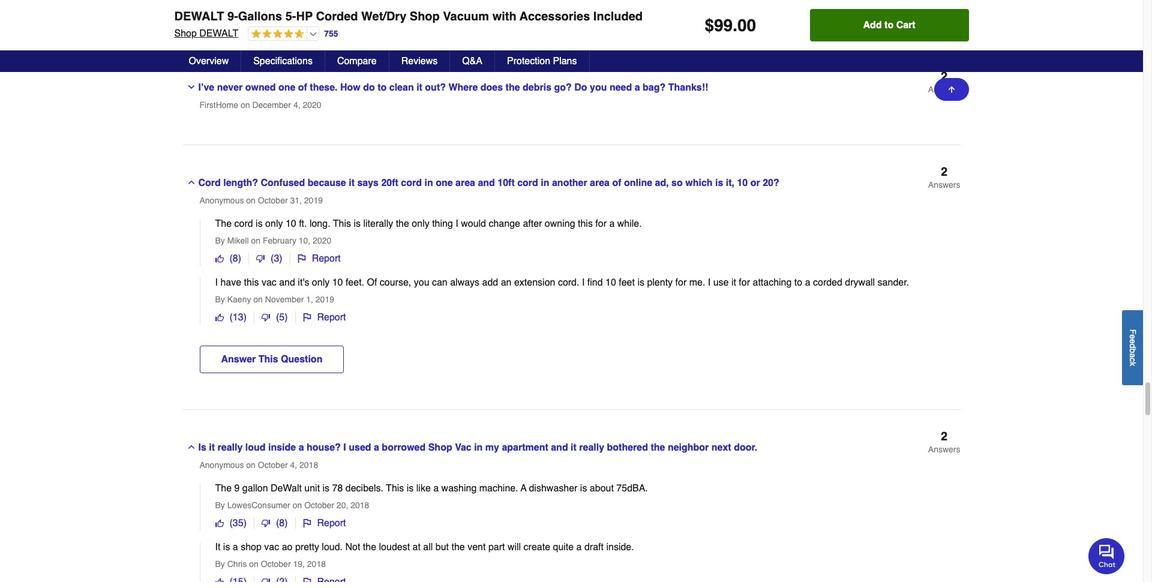 Task type: describe. For each thing, give the bounding box(es) containing it.
1 horizontal spatial 1,
[[306, 295, 313, 305]]

10 left feet.
[[332, 278, 343, 288]]

this inside the mikell's answer on february 10, 2020 element
[[578, 219, 593, 230]]

on down loud
[[246, 461, 256, 470]]

2 horizontal spatial only
[[412, 219, 430, 230]]

february
[[263, 236, 297, 246]]

cord length? confused because it says 20ft cord in one area and 10ft cord in another area of online ad, so which is it, 10 or 20?
[[198, 178, 780, 189]]

november
[[265, 295, 304, 305]]

chat invite button image
[[1089, 538, 1126, 575]]

chris
[[227, 560, 247, 569]]

( 8 ) for ( 8 )'s thumb up image
[[230, 254, 241, 264]]

( 13 )
[[230, 312, 247, 323]]

( down "kaeny"
[[230, 312, 233, 323]]

vent
[[468, 542, 486, 553]]

overview
[[189, 56, 229, 67]]

i left find
[[582, 278, 585, 288]]

0 vertical spatial dewalt
[[174, 10, 224, 23]]

2 really from the left
[[580, 443, 605, 454]]

answers for cord length? confused because it says 20ft cord in one area and 10ft cord in another area of online ad, so which is it, 10 or 20?
[[929, 180, 961, 190]]

answers for i've never owned one of these. how do to clean it out? where does the debris go? do you need a bag?  thanks!!
[[929, 85, 961, 94]]

house?
[[307, 443, 341, 454]]

is left 78
[[323, 484, 330, 494]]

plans
[[553, 56, 577, 67]]

go?
[[555, 82, 572, 93]]

anonymous for length?
[[200, 196, 244, 206]]

by lowesconsumer on october 20, 2018
[[215, 501, 370, 511]]

) for thumb down image corresponding to ( 8 )
[[285, 518, 288, 529]]

on down length?
[[246, 196, 256, 206]]

2 horizontal spatial cord
[[518, 178, 539, 189]]

2020 inside anonymous's question on october 31, 2019 element
[[313, 236, 332, 246]]

5-
[[286, 10, 296, 23]]

cart
[[897, 20, 916, 31]]

0 vertical spatial 2019
[[304, 196, 323, 206]]

use
[[714, 278, 729, 288]]

report for only
[[317, 312, 346, 323]]

lowesconsumer
[[227, 501, 291, 511]]

owned
[[245, 82, 276, 93]]

debris
[[523, 82, 552, 93]]

10 inside button
[[738, 178, 748, 189]]

a left while.
[[610, 219, 615, 230]]

can
[[432, 278, 448, 288]]

10,
[[299, 236, 311, 246]]

protection plans
[[507, 56, 577, 67]]

you inside kaeny's answer on november 1, 2019 element
[[414, 278, 430, 288]]

anonymous's question on october 31, 2019 element
[[183, 165, 961, 410]]

by for the 9 gallon dewalt unit is 78 decibels. this is like a washing machine. a dishwasher is about 75dba.
[[215, 501, 225, 511]]

answer this question button
[[200, 346, 344, 374]]

answers for is it really loud inside a house?  i used a borrowed shop vac in my apartment and it really bothered the neighbor next door.
[[929, 445, 961, 455]]

0 vertical spatial one
[[279, 82, 296, 93]]

) for thumb down icon
[[285, 312, 288, 323]]

october down ao
[[261, 560, 291, 569]]

) for thumb up image inside the lowesconsumer's answer on october 20, 2018 element
[[244, 518, 247, 529]]

00
[[738, 16, 757, 35]]

you inside i've never owned one of these. how do to clean it out? where does the debris go? do you need a bag?  thanks!! button
[[590, 82, 607, 93]]

and inside is it really loud inside a house?  i used a borrowed shop vac in my apartment and it really bothered the neighbor next door. button
[[551, 443, 568, 454]]

the right 'not'
[[363, 542, 377, 553]]

firsthome
[[200, 100, 238, 110]]

vac inside chris's answer on october 19, 2018 element
[[264, 542, 279, 553]]

question
[[281, 354, 323, 365]]

2018 for decibels.
[[351, 501, 370, 511]]

with
[[493, 10, 517, 23]]

is left about
[[581, 484, 588, 494]]

1 vertical spatial shop
[[174, 28, 197, 39]]

1 horizontal spatial for
[[676, 278, 687, 288]]

drywall
[[846, 278, 876, 288]]

hp
[[296, 10, 313, 23]]

where
[[449, 82, 478, 93]]

october down inside
[[258, 461, 288, 470]]

literally
[[364, 219, 393, 230]]

flag image for ( 8 )
[[303, 520, 311, 528]]

attaching
[[753, 278, 792, 288]]

bothered
[[607, 443, 649, 454]]

i inside button
[[344, 443, 346, 454]]

is right "it"
[[223, 542, 230, 553]]

compare button
[[325, 50, 390, 72]]

neighbor
[[668, 443, 709, 454]]

reviews
[[402, 56, 438, 67]]

35
[[233, 518, 244, 529]]

i have this vac and it's only 10 feet. of course, you can always add an extension cord. i find 10 feet is plenty for me. i use it for attaching to a corded drywall sander.
[[215, 278, 910, 288]]

report button for 78
[[296, 518, 353, 530]]

c
[[1129, 358, 1139, 362]]

does
[[481, 82, 503, 93]]

add
[[864, 20, 883, 31]]

dishwasher
[[529, 484, 578, 494]]

draft
[[585, 542, 604, 553]]

is inside kaeny's answer on november 1, 2019 element
[[638, 278, 645, 288]]

3
[[274, 254, 279, 264]]

is up by mikell on february 10, 2020
[[256, 219, 263, 230]]

compare
[[337, 56, 377, 67]]

it left the says
[[349, 178, 355, 189]]

i've
[[198, 82, 214, 93]]

b
[[1129, 348, 1139, 353]]

thumb up image for ( 8 )
[[215, 255, 224, 263]]

thumb up image for i
[[215, 314, 224, 322]]

10 right find
[[606, 278, 617, 288]]

feet.
[[346, 278, 365, 288]]

accessories
[[520, 10, 590, 23]]

i right thing
[[456, 219, 459, 230]]

( down lowesconsumer
[[230, 518, 233, 529]]

2 answers for i've never owned one of these. how do to clean it out? where does the debris go? do you need a bag?  thanks!!
[[929, 70, 961, 94]]

of
[[367, 278, 377, 288]]

flag image for pretty
[[303, 578, 311, 582]]

755
[[324, 29, 338, 38]]

it inside kaeny's answer on november 1, 2019 element
[[732, 278, 737, 288]]

anonymous on march 1, 2021
[[200, 5, 312, 15]]

anonymous on october 31, 2019
[[200, 196, 323, 206]]

0 vertical spatial shop
[[410, 10, 440, 23]]

answer this question
[[221, 354, 323, 365]]

2 vertical spatial thumb down image
[[262, 578, 270, 582]]

0 vertical spatial 2020
[[303, 100, 322, 110]]

2 answers element for is it really loud inside a house?  i used a borrowed shop vac in my apartment and it really bothered the neighbor next door.
[[929, 430, 961, 455]]

( down mikell
[[230, 254, 233, 264]]

9
[[235, 484, 240, 494]]

about
[[590, 484, 614, 494]]

13
[[233, 312, 244, 323]]

) down "kaeny"
[[244, 312, 247, 323]]

2019 inside kaeny's answer on november 1, 2019 element
[[316, 295, 334, 305]]

i've never owned one of these. how do to clean it out? where does the debris go? do you need a bag?  thanks!! button
[[183, 71, 805, 96]]

extension
[[515, 278, 556, 288]]

gallon
[[243, 484, 268, 494]]

1 really from the left
[[218, 443, 243, 454]]

a left shop
[[233, 542, 238, 553]]

2 e from the top
[[1129, 339, 1139, 344]]

like
[[417, 484, 431, 494]]

is left literally
[[354, 219, 361, 230]]

2 answers element for cord length? confused because it says 20ft cord in one area and 10ft cord in another area of online ad, so which is it, 10 or 20?
[[929, 165, 961, 191]]

2 horizontal spatial for
[[739, 278, 751, 288]]

1 vertical spatial 8
[[279, 518, 285, 529]]

the for the cord is only 10 ft. long. this is literally the only thing i would change after owning this for a while.
[[215, 219, 232, 230]]

of inside anonymous's question on october 31, 2019 element
[[613, 178, 622, 189]]

course,
[[380, 278, 412, 288]]

never
[[217, 82, 243, 93]]

confused
[[261, 178, 305, 189]]

q&a
[[462, 56, 483, 67]]

thumb down image
[[262, 314, 270, 322]]

0 horizontal spatial in
[[425, 178, 433, 189]]

vac
[[455, 443, 472, 454]]

a
[[521, 484, 527, 494]]

is left like
[[407, 484, 414, 494]]

on down owned
[[241, 100, 250, 110]]

this inside kaeny's answer on november 1, 2019 element
[[244, 278, 259, 288]]

0 vertical spatial of
[[298, 82, 307, 93]]

4, for inside
[[290, 461, 297, 470]]

which
[[686, 178, 713, 189]]

f e e d b a c k button
[[1123, 310, 1144, 385]]

1 e from the top
[[1129, 334, 1139, 339]]

october down unit in the bottom of the page
[[305, 501, 334, 511]]

create
[[524, 542, 551, 553]]

add to cart button
[[810, 9, 969, 41]]

washing
[[442, 484, 477, 494]]

protection plans button
[[495, 50, 590, 72]]

d
[[1129, 344, 1139, 348]]

but
[[436, 542, 449, 553]]

i left use
[[708, 278, 711, 288]]

pretty
[[295, 542, 319, 553]]

inside
[[268, 443, 296, 454]]

78
[[332, 484, 343, 494]]

because
[[308, 178, 346, 189]]

anonymous's question on october 4, 2018 element
[[183, 430, 961, 582]]

1 vertical spatial dewalt
[[200, 28, 239, 39]]

chris's answer on october 19, 2018 element
[[200, 542, 961, 582]]

1 anonymous from the top
[[200, 5, 244, 15]]

a right used
[[374, 443, 379, 454]]

the right but
[[452, 542, 465, 553]]

bag?
[[643, 82, 666, 93]]

by for i have this vac and it's only 10 feet. of course, you can always add an extension cord. i find 10 feet is plenty for me. i use it for attaching to a corded drywall sander.
[[215, 295, 225, 305]]

add to cart
[[864, 20, 916, 31]]

october down confused
[[258, 196, 288, 206]]



Task type: locate. For each thing, give the bounding box(es) containing it.
while.
[[618, 219, 642, 230]]

0 vertical spatial anonymous
[[200, 5, 244, 15]]

0 horizontal spatial one
[[279, 82, 296, 93]]

1 vertical spatial you
[[414, 278, 430, 288]]

my
[[486, 443, 500, 454]]

1 horizontal spatial one
[[436, 178, 453, 189]]

and inside kaeny's answer on november 1, 2019 element
[[279, 278, 295, 288]]

0 vertical spatial this
[[333, 219, 351, 230]]

and left it's
[[279, 278, 295, 288]]

another
[[552, 178, 588, 189]]

vac up the by kaeny on november 1, 2019
[[262, 278, 277, 288]]

so
[[672, 178, 683, 189]]

2 horizontal spatial to
[[885, 20, 894, 31]]

only left thing
[[412, 219, 430, 230]]

anonymous down cord
[[200, 196, 244, 206]]

and inside cord length? confused because it says 20ft cord in one area and 10ft cord in another area of online ad, so which is it, 10 or 20? button
[[478, 178, 495, 189]]

10 left ft. at top
[[286, 219, 296, 230]]

anonymous for it
[[200, 461, 244, 470]]

by for it is a shop vac ao pretty loud. not the loudest at all but the vent part will create quite a draft inside.
[[215, 560, 225, 569]]

0 vertical spatial 2
[[942, 70, 948, 84]]

0 vertical spatial answers
[[929, 85, 961, 94]]

this inside lowesconsumer's answer on october 20, 2018 element
[[386, 484, 404, 494]]

0 horizontal spatial and
[[279, 278, 295, 288]]

lowesconsumer's answer on october 20, 2018 element
[[200, 484, 961, 531]]

area left 10ft
[[456, 178, 476, 189]]

0 horizontal spatial to
[[378, 82, 387, 93]]

2 area from the left
[[590, 178, 610, 189]]

flag image down 19,
[[303, 578, 311, 582]]

i left have on the left top of page
[[215, 278, 218, 288]]

the inside anonymous's question on october 31, 2019 element
[[215, 219, 232, 230]]

by chris on october 19, 2018
[[215, 560, 326, 569]]

2 vertical spatial report button
[[296, 518, 353, 530]]

1 the from the top
[[215, 219, 232, 230]]

flag image down 10,
[[298, 255, 306, 263]]

1 vertical spatial 4,
[[290, 461, 297, 470]]

by left mikell
[[215, 236, 225, 246]]

8
[[233, 254, 238, 264], [279, 518, 285, 529]]

2018 down decibels.
[[351, 501, 370, 511]]

2019 right november
[[316, 295, 334, 305]]

by inside chris's answer on october 19, 2018 element
[[215, 560, 225, 569]]

thumb up image inside chris's answer on october 19, 2018 element
[[215, 578, 224, 582]]

1 thumb up image from the top
[[215, 255, 224, 263]]

1 horizontal spatial you
[[590, 82, 607, 93]]

0 horizontal spatial this
[[244, 278, 259, 288]]

after
[[523, 219, 542, 230]]

2 answers element
[[929, 70, 961, 95], [929, 165, 961, 191], [929, 430, 961, 455]]

would
[[461, 219, 486, 230]]

1 2 answers from the top
[[929, 70, 961, 94]]

report button down it's
[[296, 312, 353, 324]]

2 answers inside anonymous's question on october 31, 2019 element
[[929, 165, 961, 190]]

it,
[[726, 178, 735, 189]]

the 9 gallon dewalt unit is 78 decibels. this is like a washing machine. a dishwasher is about 75dba.
[[215, 484, 648, 494]]

0 vertical spatial vac
[[262, 278, 277, 288]]

for left me. at the top right
[[676, 278, 687, 288]]

answers
[[929, 85, 961, 94], [929, 180, 961, 190], [929, 445, 961, 455]]

report inside kaeny's answer on november 1, 2019 element
[[317, 312, 346, 323]]

this inside button
[[259, 354, 278, 365]]

cord inside the mikell's answer on february 10, 2020 element
[[235, 219, 253, 230]]

shop
[[410, 10, 440, 23], [174, 28, 197, 39], [429, 443, 453, 454]]

2 vertical spatial 2018
[[307, 560, 326, 569]]

it
[[215, 542, 221, 553]]

borrowed
[[382, 443, 426, 454]]

0 vertical spatial 2018
[[300, 461, 318, 470]]

report down the long.
[[312, 254, 341, 264]]

4.6 stars image
[[249, 29, 305, 40]]

f
[[1129, 329, 1139, 334]]

( right thumb down icon
[[276, 312, 279, 323]]

this right answer
[[259, 354, 278, 365]]

0 vertical spatial 8
[[233, 254, 238, 264]]

75dba.
[[617, 484, 648, 494]]

2 answers element for i've never owned one of these. how do to clean it out? where does the debris go? do you need a bag?  thanks!!
[[929, 70, 961, 95]]

anonymous up shop dewalt
[[200, 5, 244, 15]]

this
[[578, 219, 593, 230], [244, 278, 259, 288]]

area right another
[[590, 178, 610, 189]]

for left while.
[[596, 219, 607, 230]]

not
[[346, 542, 361, 553]]

) for ( 8 )'s thumb up image
[[238, 254, 241, 264]]

0 vertical spatial flag image
[[303, 314, 311, 322]]

) down by lowesconsumer on october 20, 2018
[[285, 518, 288, 529]]

0 horizontal spatial only
[[265, 219, 283, 230]]

flag image for long.
[[298, 255, 306, 263]]

on right mikell
[[251, 236, 261, 246]]

0 vertical spatial 2 answers element
[[929, 70, 961, 95]]

shop left "vac"
[[429, 443, 453, 454]]

2 horizontal spatial this
[[386, 484, 404, 494]]

1 vertical spatial flag image
[[303, 578, 311, 582]]

1 vertical spatial to
[[378, 82, 387, 93]]

1 vertical spatial thumb down image
[[262, 520, 270, 528]]

of left these.
[[298, 82, 307, 93]]

do
[[363, 82, 375, 93]]

flag image
[[298, 255, 306, 263], [303, 578, 311, 582]]

dewalt
[[174, 10, 224, 23], [200, 28, 239, 39]]

2019 right 31,
[[304, 196, 323, 206]]

1 vertical spatial 2 answers element
[[929, 165, 961, 191]]

( down by lowesconsumer on october 20, 2018
[[276, 518, 279, 529]]

1 vertical spatial 2019
[[316, 295, 334, 305]]

the inside anonymous's question on october 31, 2019 element
[[396, 219, 409, 230]]

is left it, at top
[[716, 178, 724, 189]]

next
[[712, 443, 732, 454]]

0 horizontal spatial 8
[[233, 254, 238, 264]]

0 horizontal spatial area
[[456, 178, 476, 189]]

2 answers inside anonymous's question on october 4, 2018 element
[[929, 430, 961, 455]]

4, right 'december'
[[294, 100, 301, 110]]

answers inside anonymous's question on october 4, 2018 element
[[929, 445, 961, 455]]

a right need
[[635, 82, 640, 93]]

to right add
[[885, 20, 894, 31]]

1 vertical spatial anonymous
[[200, 196, 244, 206]]

thumb up image for ( 35 )
[[215, 520, 224, 528]]

0 vertical spatial flag image
[[298, 255, 306, 263]]

1 vertical spatial 2018
[[351, 501, 370, 511]]

really left loud
[[218, 443, 243, 454]]

and left 10ft
[[478, 178, 495, 189]]

dewalt
[[271, 484, 302, 494]]

it
[[417, 82, 423, 93], [349, 178, 355, 189], [732, 278, 737, 288], [209, 443, 215, 454], [571, 443, 577, 454]]

cord length? confused because it says 20ft cord in one area and 10ft cord in another area of online ad, so which is it, 10 or 20? button
[[183, 167, 805, 191]]

of
[[298, 82, 307, 93], [613, 178, 622, 189]]

4, down inside
[[290, 461, 297, 470]]

flag image inside the mikell's answer on february 10, 2020 element
[[298, 255, 306, 263]]

1 vertical spatial this
[[259, 354, 278, 365]]

2020 down the long.
[[313, 236, 332, 246]]

1 horizontal spatial this
[[333, 219, 351, 230]]

by left "kaeny"
[[215, 295, 225, 305]]

on down dewalt at left bottom
[[293, 501, 302, 511]]

1 vertical spatial thumb up image
[[215, 520, 224, 528]]

1 vertical spatial ( 8 )
[[276, 518, 288, 529]]

3 2 answers from the top
[[929, 430, 961, 455]]

chevron up image
[[186, 178, 196, 188]]

0 vertical spatial ( 8 )
[[230, 254, 241, 264]]

1 vertical spatial 2 answers
[[929, 165, 961, 190]]

gallons
[[238, 10, 282, 23]]

1 flag image from the top
[[303, 314, 311, 322]]

chevron down image
[[186, 82, 196, 92]]

2 vertical spatial to
[[795, 278, 803, 288]]

2 vertical spatial shop
[[429, 443, 453, 454]]

one
[[279, 82, 296, 93], [436, 178, 453, 189]]

8 down by lowesconsumer on october 20, 2018
[[279, 518, 285, 529]]

report for 78
[[317, 518, 346, 529]]

flag image inside lowesconsumer's answer on october 20, 2018 element
[[303, 520, 311, 528]]

anonymous on october 4, 2018
[[200, 461, 318, 470]]

2 answers from the top
[[929, 180, 961, 190]]

always
[[450, 278, 480, 288]]

says
[[358, 178, 379, 189]]

apartment
[[502, 443, 549, 454]]

by kaeny on november 1, 2019
[[215, 295, 334, 305]]

2018 for loud.
[[307, 560, 326, 569]]

1 vertical spatial 1,
[[306, 295, 313, 305]]

is inside button
[[716, 178, 724, 189]]

( 8 ) inside lowesconsumer's answer on october 20, 2018 element
[[276, 518, 288, 529]]

3 2 from the top
[[942, 430, 948, 444]]

it is a shop vac ao pretty loud. not the loudest at all but the vent part will create quite a draft inside.
[[215, 542, 635, 553]]

1 horizontal spatial only
[[312, 278, 330, 288]]

2 for i've never owned one of these. how do to clean it out? where does the debris go? do you need a bag?  thanks!!
[[942, 70, 948, 84]]

1 horizontal spatial really
[[580, 443, 605, 454]]

0 vertical spatial 4,
[[294, 100, 301, 110]]

report button inside lowesconsumer's answer on october 20, 2018 element
[[296, 518, 353, 530]]

1, down it's
[[306, 295, 313, 305]]

0 vertical spatial this
[[578, 219, 593, 230]]

2 2 from the top
[[942, 165, 948, 179]]

2020 down these.
[[303, 100, 322, 110]]

the right does
[[506, 82, 520, 93]]

vac inside kaeny's answer on november 1, 2019 element
[[262, 278, 277, 288]]

10
[[738, 178, 748, 189], [286, 219, 296, 230], [332, 278, 343, 288], [606, 278, 617, 288]]

feet
[[619, 278, 635, 288]]

1 area from the left
[[456, 178, 476, 189]]

2 answers for cord length? confused because it says 20ft cord in one area and 10ft cord in another area of online ad, so which is it, 10 or 20?
[[929, 165, 961, 190]]

1 2 from the top
[[942, 70, 948, 84]]

4 by from the top
[[215, 560, 225, 569]]

a
[[635, 82, 640, 93], [610, 219, 615, 230], [806, 278, 811, 288], [1129, 353, 1139, 358], [299, 443, 304, 454], [374, 443, 379, 454], [434, 484, 439, 494], [233, 542, 238, 553], [577, 542, 582, 553]]

report inside lowesconsumer's answer on october 20, 2018 element
[[317, 518, 346, 529]]

report button up 'loud.'
[[296, 518, 353, 530]]

one up thing
[[436, 178, 453, 189]]

anonymous's question on march 1, 2021 element
[[183, 0, 961, 50]]

the inside lowesconsumer's answer on october 20, 2018 element
[[215, 484, 232, 494]]

2 horizontal spatial and
[[551, 443, 568, 454]]

by inside lowesconsumer's answer on october 20, 2018 element
[[215, 501, 225, 511]]

2 vertical spatial 2
[[942, 430, 948, 444]]

kaeny's answer on november 1, 2019 element
[[200, 278, 961, 325]]

0 vertical spatial to
[[885, 20, 894, 31]]

2 the from the top
[[215, 484, 232, 494]]

3 2 answers element from the top
[[929, 430, 961, 455]]

2 horizontal spatial in
[[541, 178, 550, 189]]

thumb up image up have on the left top of page
[[215, 255, 224, 263]]

1 vertical spatial report button
[[296, 312, 353, 324]]

shop right the wet/dry
[[410, 10, 440, 23]]

thumb up image for it
[[215, 578, 224, 582]]

2018 down house?
[[300, 461, 318, 470]]

3 anonymous from the top
[[200, 461, 244, 470]]

by for the cord is only 10 ft. long. this is literally the only thing i would change after owning this for a while.
[[215, 236, 225, 246]]

is
[[198, 443, 206, 454]]

( 8 ) for thumb down image corresponding to ( 8 )
[[276, 518, 288, 529]]

1 horizontal spatial area
[[590, 178, 610, 189]]

2 vertical spatial anonymous
[[200, 461, 244, 470]]

1 thumb up image from the top
[[215, 314, 224, 322]]

0 vertical spatial the
[[215, 219, 232, 230]]

1 vertical spatial answers
[[929, 180, 961, 190]]

flag image for ( 5 )
[[303, 314, 311, 322]]

report down 20,
[[317, 518, 346, 529]]

you left can
[[414, 278, 430, 288]]

1 vertical spatial this
[[244, 278, 259, 288]]

on left march
[[246, 5, 256, 15]]

0 horizontal spatial for
[[596, 219, 607, 230]]

2 vertical spatial this
[[386, 484, 404, 494]]

0 vertical spatial thumb up image
[[215, 314, 224, 322]]

this left like
[[386, 484, 404, 494]]

1 vertical spatial the
[[215, 484, 232, 494]]

to right attaching
[[795, 278, 803, 288]]

1 vertical spatial report
[[317, 312, 346, 323]]

report button inside the mikell's answer on february 10, 2020 element
[[290, 253, 348, 265]]

10ft
[[498, 178, 515, 189]]

vac
[[262, 278, 277, 288], [264, 542, 279, 553]]

q&a button
[[450, 50, 495, 72]]

2021
[[293, 5, 312, 15]]

0 horizontal spatial really
[[218, 443, 243, 454]]

0 vertical spatial 1,
[[284, 5, 291, 15]]

0 vertical spatial you
[[590, 82, 607, 93]]

1 vertical spatial thumb up image
[[215, 578, 224, 582]]

1 answers from the top
[[929, 85, 961, 94]]

one inside anonymous's question on october 31, 2019 element
[[436, 178, 453, 189]]

2 vertical spatial 2 answers element
[[929, 430, 961, 455]]

answers inside anonymous's question on october 31, 2019 element
[[929, 180, 961, 190]]

flag image
[[303, 314, 311, 322], [303, 520, 311, 528]]

plenty
[[648, 278, 673, 288]]

1 vertical spatial 2020
[[313, 236, 332, 246]]

shop up 'overview'
[[174, 28, 197, 39]]

thumb up image
[[215, 314, 224, 322], [215, 578, 224, 582]]

loud.
[[322, 542, 343, 553]]

by
[[215, 236, 225, 246], [215, 295, 225, 305], [215, 501, 225, 511], [215, 560, 225, 569]]

shop dewalt
[[174, 28, 239, 39]]

mikell's answer on february 10, 2020 element
[[200, 219, 961, 266]]

1 2 answers element from the top
[[929, 70, 961, 95]]

31,
[[290, 196, 302, 206]]

decibels.
[[346, 484, 384, 494]]

vac left ao
[[264, 542, 279, 553]]

k
[[1129, 362, 1139, 366]]

1, left '2021'
[[284, 5, 291, 15]]

3 answers from the top
[[929, 445, 961, 455]]

f e e d b a c k
[[1129, 329, 1139, 366]]

by inside the mikell's answer on february 10, 2020 element
[[215, 236, 225, 246]]

1 horizontal spatial and
[[478, 178, 495, 189]]

cord
[[401, 178, 422, 189], [518, 178, 539, 189], [235, 219, 253, 230]]

quite
[[553, 542, 574, 553]]

1 horizontal spatial ( 8 )
[[276, 518, 288, 529]]

( 8 ) down mikell
[[230, 254, 241, 264]]

0 vertical spatial thumb down image
[[256, 255, 265, 263]]

door.
[[734, 443, 758, 454]]

part
[[489, 542, 505, 553]]

cord right 20ft
[[401, 178, 422, 189]]

$
[[705, 16, 715, 35]]

this inside the mikell's answer on february 10, 2020 element
[[333, 219, 351, 230]]

by mikell on february 10, 2020
[[215, 236, 332, 246]]

add
[[483, 278, 499, 288]]

2 2 answers element from the top
[[929, 165, 961, 191]]

this right the owning
[[578, 219, 593, 230]]

thumb down image for ( 8 )
[[262, 520, 270, 528]]

8 inside the mikell's answer on february 10, 2020 element
[[233, 254, 238, 264]]

1 vertical spatial and
[[279, 278, 295, 288]]

flag image right ( 5 )
[[303, 314, 311, 322]]

thumb up image
[[215, 255, 224, 263], [215, 520, 224, 528]]

by inside kaeny's answer on november 1, 2019 element
[[215, 295, 225, 305]]

march
[[258, 5, 281, 15]]

a right like
[[434, 484, 439, 494]]

only inside kaeny's answer on november 1, 2019 element
[[312, 278, 330, 288]]

0 vertical spatial 2 answers
[[929, 70, 961, 94]]

a left draft
[[577, 542, 582, 553]]

it left out?
[[417, 82, 423, 93]]

20?
[[763, 178, 780, 189]]

report button inside kaeny's answer on november 1, 2019 element
[[296, 312, 353, 324]]

to inside kaeny's answer on november 1, 2019 element
[[795, 278, 803, 288]]

) for thumb down image related to ( 3 )
[[279, 254, 283, 264]]

how
[[340, 82, 361, 93]]

report down feet.
[[317, 312, 346, 323]]

in inside anonymous's question on october 4, 2018 element
[[474, 443, 483, 454]]

thumb down image left ( 3 ) in the top left of the page
[[256, 255, 265, 263]]

1 horizontal spatial cord
[[401, 178, 422, 189]]

1 horizontal spatial to
[[795, 278, 803, 288]]

2 anonymous from the top
[[200, 196, 244, 206]]

0 horizontal spatial of
[[298, 82, 307, 93]]

3 by from the top
[[215, 501, 225, 511]]

thumb up image inside lowesconsumer's answer on october 20, 2018 element
[[215, 520, 224, 528]]

( down by mikell on february 10, 2020
[[271, 254, 274, 264]]

to
[[885, 20, 894, 31], [378, 82, 387, 93], [795, 278, 803, 288]]

report button for long.
[[290, 253, 348, 265]]

0 vertical spatial report
[[312, 254, 341, 264]]

on right "kaeny"
[[254, 295, 263, 305]]

report button for only
[[296, 312, 353, 324]]

corded
[[316, 10, 358, 23]]

1 vertical spatial one
[[436, 178, 453, 189]]

it right use
[[732, 278, 737, 288]]

ft.
[[299, 219, 307, 230]]

only right it's
[[312, 278, 330, 288]]

the left 9
[[215, 484, 232, 494]]

by down "it"
[[215, 560, 225, 569]]

specifications
[[254, 56, 313, 67]]

ad,
[[655, 178, 669, 189]]

kaeny
[[227, 295, 251, 305]]

shop inside button
[[429, 443, 453, 454]]

2 thumb up image from the top
[[215, 578, 224, 582]]

e
[[1129, 334, 1139, 339], [1129, 339, 1139, 344]]

only up by mikell on february 10, 2020
[[265, 219, 283, 230]]

0 horizontal spatial this
[[259, 354, 278, 365]]

report button
[[290, 253, 348, 265], [296, 312, 353, 324], [296, 518, 353, 530]]

of left online
[[613, 178, 622, 189]]

1 horizontal spatial 8
[[279, 518, 285, 529]]

2 vertical spatial answers
[[929, 445, 961, 455]]

8 down mikell
[[233, 254, 238, 264]]

on right chris in the left bottom of the page
[[249, 560, 259, 569]]

1,
[[284, 5, 291, 15], [306, 295, 313, 305]]

a right inside
[[299, 443, 304, 454]]

1 vertical spatial flag image
[[303, 520, 311, 528]]

thumb down image for ( 3 )
[[256, 255, 265, 263]]

report inside the mikell's answer on february 10, 2020 element
[[312, 254, 341, 264]]

1 vertical spatial of
[[613, 178, 622, 189]]

thumb down image
[[256, 255, 265, 263], [262, 520, 270, 528], [262, 578, 270, 582]]

e up d
[[1129, 334, 1139, 339]]

really
[[218, 443, 243, 454], [580, 443, 605, 454]]

2 answers for is it really loud inside a house?  i used a borrowed shop vac in my apartment and it really bothered the neighbor next door.
[[929, 430, 961, 455]]

4, for of
[[294, 100, 301, 110]]

thumb down image down lowesconsumer
[[262, 520, 270, 528]]

find
[[588, 278, 603, 288]]

0 vertical spatial thumb up image
[[215, 255, 224, 263]]

2 for is it really loud inside a house?  i used a borrowed shop vac in my apartment and it really bothered the neighbor next door.
[[942, 430, 948, 444]]

2 2 answers from the top
[[929, 165, 961, 190]]

2 thumb up image from the top
[[215, 520, 224, 528]]

0 vertical spatial report button
[[290, 253, 348, 265]]

chevron up image
[[186, 443, 196, 452]]

arrow up image
[[947, 85, 957, 94]]

1 by from the top
[[215, 236, 225, 246]]

it up dishwasher
[[571, 443, 577, 454]]

2 for cord length? confused because it says 20ft cord in one area and 10ft cord in another area of online ad, so which is it, 10 or 20?
[[942, 165, 948, 179]]

2 vertical spatial 2 answers
[[929, 430, 961, 455]]

flag image inside chris's answer on october 19, 2018 element
[[303, 578, 311, 582]]

sander.
[[878, 278, 910, 288]]

overview button
[[177, 50, 242, 72]]

2 by from the top
[[215, 295, 225, 305]]

1 horizontal spatial of
[[613, 178, 622, 189]]

thumb up image down "it"
[[215, 578, 224, 582]]

0 vertical spatial and
[[478, 178, 495, 189]]

)
[[238, 254, 241, 264], [279, 254, 283, 264], [244, 312, 247, 323], [285, 312, 288, 323], [244, 518, 247, 529], [285, 518, 288, 529]]

you
[[590, 82, 607, 93], [414, 278, 430, 288]]

2 flag image from the top
[[303, 520, 311, 528]]

is right feet in the top right of the page
[[638, 278, 645, 288]]

a up k
[[1129, 353, 1139, 358]]

for inside the mikell's answer on february 10, 2020 element
[[596, 219, 607, 230]]

( 8 ) inside the mikell's answer on february 10, 2020 element
[[230, 254, 241, 264]]

) down november
[[285, 312, 288, 323]]

report for long.
[[312, 254, 341, 264]]

this right the long.
[[333, 219, 351, 230]]

) down lowesconsumer
[[244, 518, 247, 529]]

a left corded
[[806, 278, 811, 288]]

the for the 9 gallon dewalt unit is 78 decibels. this is like a washing machine. a dishwasher is about 75dba.
[[215, 484, 232, 494]]

2 vertical spatial and
[[551, 443, 568, 454]]

it right is
[[209, 443, 215, 454]]

online
[[625, 178, 653, 189]]

( 8 )
[[230, 254, 241, 264], [276, 518, 288, 529]]

the left neighbor
[[651, 443, 666, 454]]

0 horizontal spatial 1,
[[284, 5, 291, 15]]



Task type: vqa. For each thing, say whether or not it's contained in the screenshot.
rightmost Information
no



